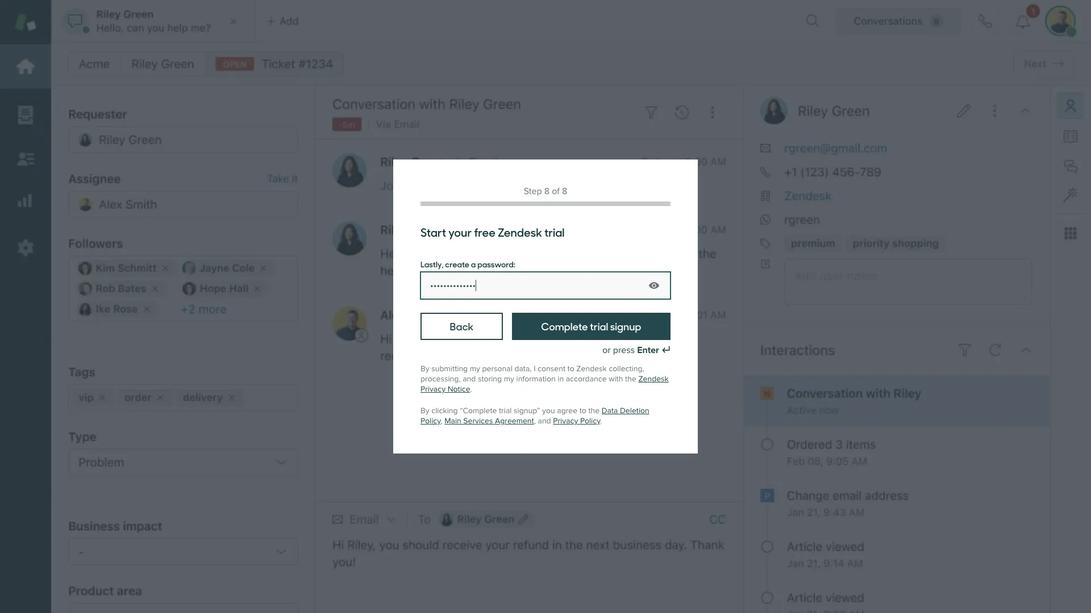 Task type: locate. For each thing, give the bounding box(es) containing it.
2 horizontal spatial trial
[[590, 319, 608, 334]]

1 vertical spatial the
[[588, 406, 600, 416]]

1 horizontal spatial privacy
[[553, 417, 578, 426]]

0 vertical spatial my
[[470, 364, 480, 374]]

complete trial signup button
[[512, 313, 671, 340]]

0 horizontal spatial policy
[[421, 417, 441, 426]]

and down "you"
[[538, 417, 551, 426]]

Lastly, create a password: password field
[[421, 272, 671, 299]]

privacy down processing, on the bottom
[[421, 385, 446, 394]]

policy down accordance
[[580, 417, 600, 426]]

8 left 'of'
[[544, 186, 550, 197]]

0 horizontal spatial privacy
[[421, 385, 446, 394]]

by left 'clicking' at the left
[[421, 406, 429, 416]]

trial
[[544, 224, 565, 240], [590, 319, 608, 334], [499, 406, 512, 416]]

0 horizontal spatial my
[[470, 364, 480, 374]]

1 vertical spatial my
[[504, 375, 514, 384]]

1 horizontal spatial policy
[[580, 417, 600, 426]]

1 by from the top
[[421, 364, 429, 374]]

1 vertical spatial to
[[579, 406, 586, 416]]

1 policy from the left
[[421, 417, 441, 426]]

"complete
[[460, 406, 497, 416]]

1 horizontal spatial the
[[625, 375, 636, 384]]

and up notice
[[463, 375, 476, 384]]

1 horizontal spatial to
[[579, 406, 586, 416]]

2 horizontal spatial zendesk
[[638, 375, 669, 384]]

0 horizontal spatial zendesk
[[498, 224, 542, 240]]

notice
[[448, 385, 470, 394]]

submitting
[[431, 364, 468, 374]]

8
[[544, 186, 550, 197], [562, 186, 567, 197]]

trial up "or"
[[590, 319, 608, 334]]

data,
[[515, 364, 532, 374]]

, down 'clicking' at the left
[[441, 417, 442, 426]]

0 vertical spatial by
[[421, 364, 429, 374]]

privacy policy link
[[553, 417, 600, 426]]

. up "complete at bottom left
[[470, 385, 472, 394]]

0 horizontal spatial 8
[[544, 186, 550, 197]]

1 vertical spatial zendesk
[[576, 364, 607, 374]]

0 vertical spatial and
[[463, 375, 476, 384]]

1 8 from the left
[[544, 186, 550, 197]]

policy
[[421, 417, 441, 426], [580, 417, 600, 426]]

in
[[558, 375, 564, 384]]

my up storing
[[470, 364, 480, 374]]

0 horizontal spatial and
[[463, 375, 476, 384]]

0 vertical spatial trial
[[544, 224, 565, 240]]

with
[[609, 375, 623, 384]]

8 right 'of'
[[562, 186, 567, 197]]

1 , from the left
[[441, 417, 442, 426]]

my
[[470, 364, 480, 374], [504, 375, 514, 384]]

by up processing, on the bottom
[[421, 364, 429, 374]]

0 horizontal spatial to
[[568, 364, 574, 374]]

of
[[552, 186, 560, 197]]

0 vertical spatial zendesk
[[498, 224, 542, 240]]

trial up "agreement"
[[499, 406, 512, 416]]

.
[[470, 385, 472, 394], [600, 417, 602, 426]]

data
[[602, 406, 618, 416]]

0 vertical spatial privacy
[[421, 385, 446, 394]]

information
[[516, 375, 556, 384]]

to for zendesk
[[568, 364, 574, 374]]

1 horizontal spatial ,
[[534, 417, 536, 426]]

to up privacy policy link
[[579, 406, 586, 416]]

2 vertical spatial zendesk
[[638, 375, 669, 384]]

by
[[421, 364, 429, 374], [421, 406, 429, 416]]

0 horizontal spatial .
[[470, 385, 472, 394]]

privacy down agree
[[553, 417, 578, 426]]

my down the personal in the bottom of the page
[[504, 375, 514, 384]]

1 vertical spatial and
[[538, 417, 551, 426]]

password:
[[477, 259, 515, 270]]

a
[[471, 259, 476, 270]]

by inside by submitting my personal data, i consent to zendesk collecting, processing, and storing my information in accordance with the
[[421, 364, 429, 374]]

free
[[474, 224, 496, 240]]

1 vertical spatial by
[[421, 406, 429, 416]]

zendesk privacy notice
[[421, 375, 669, 394]]

2 vertical spatial trial
[[499, 406, 512, 416]]

1 vertical spatial .
[[600, 417, 602, 426]]

1 horizontal spatial .
[[600, 417, 602, 426]]

policy inside "data deletion policy"
[[421, 417, 441, 426]]

1 horizontal spatial trial
[[544, 224, 565, 240]]

by clicking "complete trial signup" you agree to the
[[421, 406, 602, 416]]

1 vertical spatial privacy
[[553, 417, 578, 426]]

the
[[625, 375, 636, 384], [588, 406, 600, 416]]

start
[[421, 224, 446, 240]]

,
[[441, 417, 442, 426], [534, 417, 536, 426]]

0 vertical spatial to
[[568, 364, 574, 374]]

to for the
[[579, 406, 586, 416]]

zendesk down collecting,
[[638, 375, 669, 384]]

and
[[463, 375, 476, 384], [538, 417, 551, 426]]

to up accordance
[[568, 364, 574, 374]]

0 vertical spatial .
[[470, 385, 472, 394]]

trial down 'of'
[[544, 224, 565, 240]]

to
[[568, 364, 574, 374], [579, 406, 586, 416]]

0 vertical spatial the
[[625, 375, 636, 384]]

. down data
[[600, 417, 602, 426]]

zendesk right free
[[498, 224, 542, 240]]

0 horizontal spatial ,
[[441, 417, 442, 426]]

privacy
[[421, 385, 446, 394], [553, 417, 578, 426]]

privacy inside zendesk privacy notice
[[421, 385, 446, 394]]

the down collecting,
[[625, 375, 636, 384]]

clicking
[[431, 406, 458, 416]]

2 policy from the left
[[580, 417, 600, 426]]

trial inside button
[[590, 319, 608, 334]]

, down signup" at the bottom
[[534, 417, 536, 426]]

1 horizontal spatial zendesk
[[576, 364, 607, 374]]

lastly,
[[421, 259, 444, 270]]

services
[[463, 417, 493, 426]]

2 , from the left
[[534, 417, 536, 426]]

zendesk
[[498, 224, 542, 240], [576, 364, 607, 374], [638, 375, 669, 384]]

the left data
[[588, 406, 600, 416]]

1 horizontal spatial 8
[[562, 186, 567, 197]]

lastly, create a password:
[[421, 259, 515, 270]]

accordance
[[566, 375, 607, 384]]

zendesk up accordance
[[576, 364, 607, 374]]

complete
[[541, 319, 588, 334]]

you
[[542, 406, 555, 416]]

to inside by submitting my personal data, i consent to zendesk collecting, processing, and storing my information in accordance with the
[[568, 364, 574, 374]]

2 by from the top
[[421, 406, 429, 416]]

1 vertical spatial trial
[[590, 319, 608, 334]]

policy down 'clicking' at the left
[[421, 417, 441, 426]]

enter image
[[661, 346, 671, 355]]



Task type: vqa. For each thing, say whether or not it's contained in the screenshot.
Csv
no



Task type: describe. For each thing, give the bounding box(es) containing it.
press
[[613, 345, 635, 356]]

your
[[448, 224, 472, 240]]

storing
[[478, 375, 502, 384]]

, main services agreement , and privacy policy .
[[441, 417, 602, 426]]

by for by clicking "complete trial signup" you agree to the
[[421, 406, 429, 416]]

deletion
[[620, 406, 649, 416]]

main services agreement link
[[445, 417, 534, 426]]

processing,
[[421, 375, 461, 384]]

main
[[445, 417, 461, 426]]

2 8 from the left
[[562, 186, 567, 197]]

i
[[534, 364, 536, 374]]

collecting,
[[609, 364, 644, 374]]

the inside by submitting my personal data, i consent to zendesk collecting, processing, and storing my information in accordance with the
[[625, 375, 636, 384]]

step
[[524, 186, 542, 197]]

personal
[[482, 364, 512, 374]]

or press enter
[[603, 345, 659, 356]]

consent
[[538, 364, 565, 374]]

step 8 of 8
[[524, 186, 567, 197]]

by for by submitting my personal data, i consent to zendesk collecting, processing, and storing my information in accordance with the
[[421, 364, 429, 374]]

zendesk inside by submitting my personal data, i consent to zendesk collecting, processing, and storing my information in accordance with the
[[576, 364, 607, 374]]

enter
[[637, 345, 659, 356]]

data deletion policy
[[421, 406, 649, 426]]

product ui image
[[0, 0, 1091, 614]]

or
[[603, 345, 611, 356]]

0 horizontal spatial the
[[588, 406, 600, 416]]

complete trial signup
[[541, 319, 641, 334]]

agree
[[557, 406, 577, 416]]

data deletion policy link
[[421, 406, 649, 426]]

start your free zendesk trial
[[421, 224, 565, 240]]

1 horizontal spatial and
[[538, 417, 551, 426]]

signup"
[[514, 406, 540, 416]]

zendesk privacy notice link
[[421, 375, 669, 394]]

and inside by submitting my personal data, i consent to zendesk collecting, processing, and storing my information in accordance with the
[[463, 375, 476, 384]]

agreement
[[495, 417, 534, 426]]

0 horizontal spatial trial
[[499, 406, 512, 416]]

1 horizontal spatial my
[[504, 375, 514, 384]]

back
[[450, 319, 474, 334]]

zendesk inside zendesk privacy notice
[[638, 375, 669, 384]]

back button
[[421, 313, 503, 340]]

by submitting my personal data, i consent to zendesk collecting, processing, and storing my information in accordance with the
[[421, 364, 644, 384]]

create
[[445, 259, 469, 270]]

signup
[[610, 319, 641, 334]]



